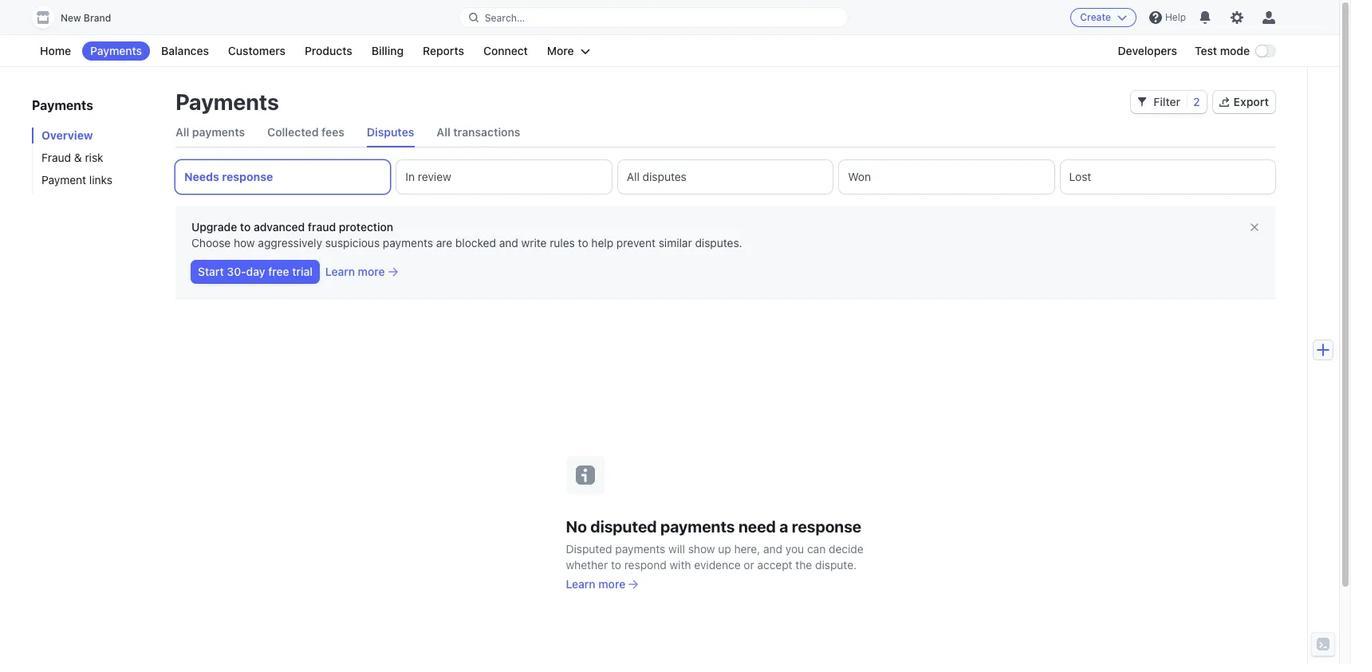Task type: describe. For each thing, give the bounding box(es) containing it.
Search… search field
[[459, 8, 849, 28]]

disputed
[[591, 518, 657, 536]]

disputed payments will show up here, and you can decide whether to respond with evidence or accept the dispute.
[[566, 542, 864, 572]]

blocked
[[456, 236, 496, 250]]

start 30-day free trial button
[[192, 261, 319, 283]]

filter
[[1154, 95, 1181, 109]]

respond
[[625, 558, 667, 572]]

in review button
[[397, 160, 612, 194]]

in
[[406, 170, 415, 184]]

help
[[592, 236, 614, 250]]

collected
[[267, 125, 319, 139]]

rules
[[550, 236, 575, 250]]

disputes
[[367, 125, 415, 139]]

disputes.
[[695, 236, 743, 250]]

disputes link
[[367, 118, 415, 147]]

suspicious
[[325, 236, 380, 250]]

payments inside upgrade to advanced fraud protection choose how aggressively suspicious payments are blocked and write rules to help prevent similar disputes.
[[383, 236, 433, 250]]

needs response button
[[176, 160, 391, 194]]

all disputes button
[[618, 160, 833, 194]]

are
[[436, 236, 453, 250]]

show
[[688, 542, 715, 556]]

tab list containing needs response
[[176, 160, 1276, 194]]

will
[[669, 542, 685, 556]]

more for no disputed payments need a response
[[599, 577, 626, 591]]

export
[[1234, 95, 1270, 109]]

connect link
[[476, 41, 536, 61]]

learn more link for no disputed payments need a response
[[566, 577, 885, 593]]

payment links link
[[32, 172, 160, 188]]

the
[[796, 558, 813, 572]]

start 30-day free trial
[[198, 265, 313, 279]]

overview
[[41, 128, 93, 142]]

create
[[1081, 11, 1112, 23]]

products
[[305, 44, 353, 57]]

all payments link
[[176, 118, 245, 147]]

risk
[[85, 151, 103, 164]]

balances link
[[153, 41, 217, 61]]

payment links
[[41, 173, 112, 187]]

in review
[[406, 170, 452, 184]]

payments link
[[82, 41, 150, 61]]

test
[[1195, 44, 1218, 57]]

fraud & risk
[[41, 151, 103, 164]]

brand
[[84, 12, 111, 24]]

billing
[[372, 44, 404, 57]]

developers link
[[1110, 41, 1186, 61]]

payments inside the "payments" link
[[90, 44, 142, 57]]

can
[[808, 542, 826, 556]]

payments inside disputed payments will show up here, and you can decide whether to respond with evidence or accept the dispute.
[[616, 542, 666, 556]]

write
[[522, 236, 547, 250]]

needs
[[184, 170, 219, 184]]

free
[[268, 265, 289, 279]]

start
[[198, 265, 224, 279]]

disputes
[[643, 170, 687, 184]]

fraud
[[41, 151, 71, 164]]

new
[[61, 12, 81, 24]]

accept
[[758, 558, 793, 572]]

lost button
[[1061, 160, 1276, 194]]

overview link
[[32, 128, 160, 144]]

reports
[[423, 44, 464, 57]]

all transactions
[[437, 125, 521, 139]]

1 horizontal spatial response
[[792, 518, 862, 536]]

payment
[[41, 173, 86, 187]]

with
[[670, 558, 691, 572]]

you
[[786, 542, 805, 556]]

more
[[547, 44, 574, 57]]

aggressively
[[258, 236, 322, 250]]

and inside disputed payments will show up here, and you can decide whether to respond with evidence or accept the dispute.
[[764, 542, 783, 556]]

export button
[[1213, 91, 1276, 113]]

developers
[[1118, 44, 1178, 57]]

balances
[[161, 44, 209, 57]]

billing link
[[364, 41, 412, 61]]

all transactions link
[[437, 118, 521, 147]]

2
[[1194, 95, 1201, 109]]

decide
[[829, 542, 864, 556]]

all for all transactions
[[437, 125, 451, 139]]

how
[[234, 236, 255, 250]]

1 horizontal spatial to
[[578, 236, 589, 250]]

or
[[744, 558, 755, 572]]

advanced
[[254, 220, 305, 234]]



Task type: vqa. For each thing, say whether or not it's contained in the screenshot.
$5,868.00 inside $5,868.00 Sep 28, 12:20 Pm • In_1Nvplfknz6Rm8Bhfljpajfui
no



Task type: locate. For each thing, give the bounding box(es) containing it.
more for choose how aggressively suspicious payments are blocked and write rules to help prevent similar disputes.
[[358, 265, 385, 279]]

home link
[[32, 41, 79, 61]]

0 vertical spatial learn
[[325, 265, 355, 279]]

1 vertical spatial learn
[[566, 577, 596, 591]]

no disputed payments need a response
[[566, 518, 862, 536]]

2 vertical spatial to
[[611, 558, 622, 572]]

tab list up all disputes button
[[176, 118, 1276, 148]]

all payments
[[176, 125, 245, 139]]

response right needs
[[222, 170, 273, 184]]

payments up show
[[661, 518, 735, 536]]

payments up overview
[[32, 98, 93, 113]]

2 horizontal spatial to
[[611, 558, 622, 572]]

2 tab list from the top
[[176, 160, 1276, 194]]

trial
[[292, 265, 313, 279]]

1 horizontal spatial more
[[599, 577, 626, 591]]

all for all payments
[[176, 125, 189, 139]]

1 horizontal spatial learn more link
[[566, 577, 885, 593]]

upgrade to advanced fraud protection choose how aggressively suspicious payments are blocked and write rules to help prevent similar disputes.
[[192, 220, 743, 250]]

test mode
[[1195, 44, 1250, 57]]

customers link
[[220, 41, 294, 61]]

0 horizontal spatial learn
[[325, 265, 355, 279]]

2 horizontal spatial all
[[627, 170, 640, 184]]

payments up all payments
[[176, 89, 279, 115]]

all disputes
[[627, 170, 687, 184]]

to right whether
[[611, 558, 622, 572]]

svg image
[[1138, 97, 1148, 107]]

learn more
[[325, 265, 385, 279], [566, 577, 626, 591]]

disputed
[[566, 542, 613, 556]]

1 vertical spatial learn more link
[[566, 577, 885, 593]]

learn more down suspicious
[[325, 265, 385, 279]]

learn for choose how aggressively suspicious payments are blocked and write rules to help prevent similar disputes.
[[325, 265, 355, 279]]

choose
[[192, 236, 231, 250]]

0 horizontal spatial to
[[240, 220, 251, 234]]

won
[[848, 170, 871, 184]]

fees
[[322, 125, 345, 139]]

response up can
[[792, 518, 862, 536]]

review
[[418, 170, 452, 184]]

payments left are on the left top of page
[[383, 236, 433, 250]]

create button
[[1071, 8, 1137, 27]]

help
[[1166, 11, 1187, 23]]

learn more link
[[325, 264, 398, 280], [566, 577, 885, 593]]

0 vertical spatial more
[[358, 265, 385, 279]]

0 horizontal spatial learn more link
[[325, 264, 398, 280]]

home
[[40, 44, 71, 57]]

to inside disputed payments will show up here, and you can decide whether to respond with evidence or accept the dispute.
[[611, 558, 622, 572]]

help button
[[1143, 5, 1193, 30]]

all up needs
[[176, 125, 189, 139]]

learn more link down suspicious
[[325, 264, 398, 280]]

learn more link down evidence
[[566, 577, 885, 593]]

reports link
[[415, 41, 472, 61]]

more down suspicious
[[358, 265, 385, 279]]

learn
[[325, 265, 355, 279], [566, 577, 596, 591]]

new brand
[[61, 12, 111, 24]]

needs response
[[184, 170, 273, 184]]

prevent
[[617, 236, 656, 250]]

learn more down whether
[[566, 577, 626, 591]]

a
[[780, 518, 789, 536]]

learn down whether
[[566, 577, 596, 591]]

0 vertical spatial learn more
[[325, 265, 385, 279]]

need
[[739, 518, 776, 536]]

1 tab list from the top
[[176, 118, 1276, 148]]

0 horizontal spatial and
[[499, 236, 519, 250]]

1 horizontal spatial and
[[764, 542, 783, 556]]

0 vertical spatial and
[[499, 236, 519, 250]]

all for all disputes
[[627, 170, 640, 184]]

similar
[[659, 236, 692, 250]]

day
[[246, 265, 265, 279]]

1 horizontal spatial learn more
[[566, 577, 626, 591]]

evidence
[[694, 558, 741, 572]]

learn more for choose how aggressively suspicious payments are blocked and write rules to help prevent similar disputes.
[[325, 265, 385, 279]]

tab list
[[176, 118, 1276, 148], [176, 160, 1276, 194]]

1 horizontal spatial all
[[437, 125, 451, 139]]

whether
[[566, 558, 608, 572]]

1 vertical spatial learn more
[[566, 577, 626, 591]]

no
[[566, 518, 587, 536]]

lost
[[1070, 170, 1092, 184]]

0 horizontal spatial learn more
[[325, 265, 385, 279]]

payments up respond
[[616, 542, 666, 556]]

learn down suspicious
[[325, 265, 355, 279]]

to left help
[[578, 236, 589, 250]]

payments
[[192, 125, 245, 139], [383, 236, 433, 250], [661, 518, 735, 536], [616, 542, 666, 556]]

all left disputes
[[627, 170, 640, 184]]

learn more link for choose how aggressively suspicious payments are blocked and write rules to help prevent similar disputes.
[[325, 264, 398, 280]]

0 horizontal spatial more
[[358, 265, 385, 279]]

and inside upgrade to advanced fraud protection choose how aggressively suspicious payments are blocked and write rules to help prevent similar disputes.
[[499, 236, 519, 250]]

0 horizontal spatial response
[[222, 170, 273, 184]]

dispute.
[[816, 558, 857, 572]]

to up how at left
[[240, 220, 251, 234]]

&
[[74, 151, 82, 164]]

1 vertical spatial to
[[578, 236, 589, 250]]

payments down brand on the top of page
[[90, 44, 142, 57]]

search…
[[485, 12, 525, 24]]

0 vertical spatial learn more link
[[325, 264, 398, 280]]

and up accept
[[764, 542, 783, 556]]

0 vertical spatial to
[[240, 220, 251, 234]]

30-
[[227, 265, 246, 279]]

tab list containing all payments
[[176, 118, 1276, 148]]

links
[[89, 173, 112, 187]]

learn more for no disputed payments need a response
[[566, 577, 626, 591]]

more down whether
[[599, 577, 626, 591]]

more button
[[539, 41, 598, 61]]

and left the write
[[499, 236, 519, 250]]

up
[[718, 542, 732, 556]]

all inside button
[[627, 170, 640, 184]]

0 vertical spatial tab list
[[176, 118, 1276, 148]]

fraud
[[308, 220, 336, 234]]

1 horizontal spatial learn
[[566, 577, 596, 591]]

collected fees
[[267, 125, 345, 139]]

response inside button
[[222, 170, 273, 184]]

1 vertical spatial tab list
[[176, 160, 1276, 194]]

response
[[222, 170, 273, 184], [792, 518, 862, 536]]

collected fees link
[[267, 118, 345, 147]]

connect
[[484, 44, 528, 57]]

transactions
[[454, 125, 521, 139]]

won button
[[840, 160, 1055, 194]]

0 horizontal spatial all
[[176, 125, 189, 139]]

mode
[[1221, 44, 1250, 57]]

here,
[[735, 542, 761, 556]]

all
[[176, 125, 189, 139], [437, 125, 451, 139], [627, 170, 640, 184]]

Search… text field
[[459, 8, 849, 28]]

payments inside all payments link
[[192, 125, 245, 139]]

0 vertical spatial response
[[222, 170, 273, 184]]

and
[[499, 236, 519, 250], [764, 542, 783, 556]]

to
[[240, 220, 251, 234], [578, 236, 589, 250], [611, 558, 622, 572]]

products link
[[297, 41, 360, 61]]

customers
[[228, 44, 286, 57]]

payments up needs response
[[192, 125, 245, 139]]

learn for no disputed payments need a response
[[566, 577, 596, 591]]

all left the transactions on the left top of the page
[[437, 125, 451, 139]]

1 vertical spatial more
[[599, 577, 626, 591]]

1 vertical spatial response
[[792, 518, 862, 536]]

tab list up disputes. on the top of the page
[[176, 160, 1276, 194]]

1 vertical spatial and
[[764, 542, 783, 556]]



